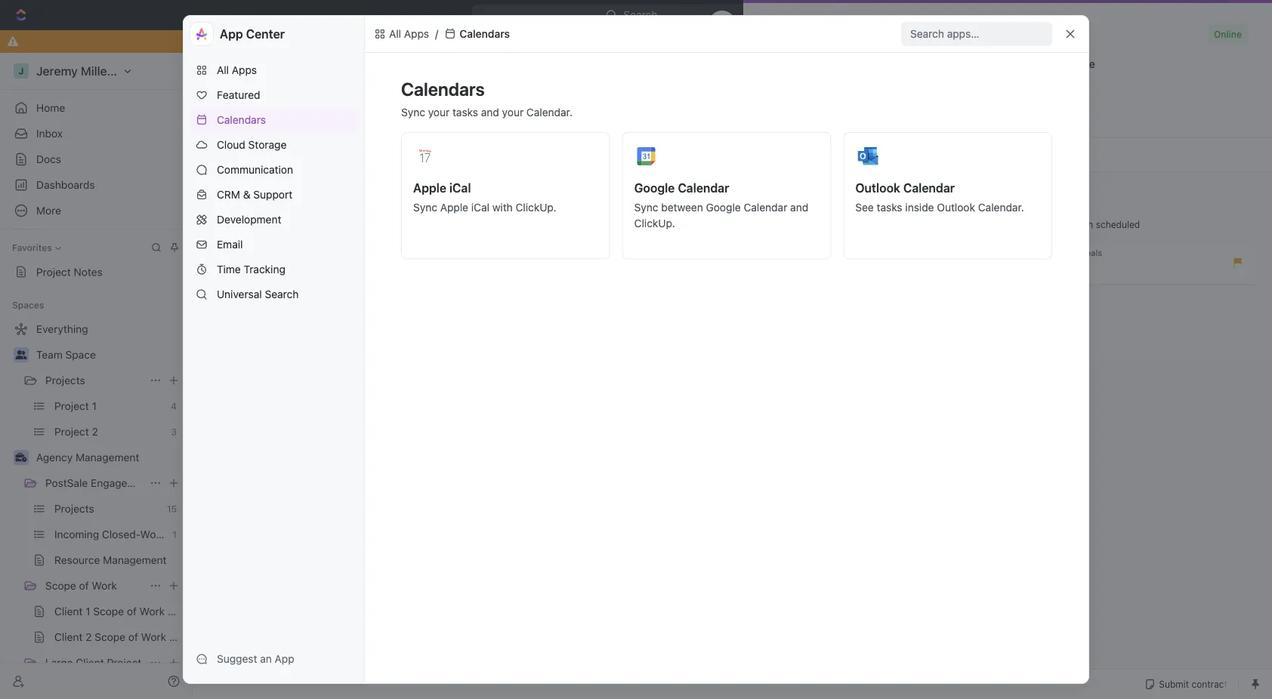 Task type: locate. For each thing, give the bounding box(es) containing it.
2 horizontal spatial management
[[1078, 219, 1143, 231]]

clickup. down between
[[634, 217, 675, 230]]

favorites
[[12, 243, 52, 253]]

agency management
[[1038, 219, 1143, 231], [36, 451, 139, 464]]

development
[[217, 213, 281, 226]]

tree
[[6, 317, 186, 700]]

team right user group image
[[36, 349, 63, 361]]

postsale inside postsale engagements link
[[45, 477, 88, 490]]

search...
[[624, 9, 667, 21]]

2 horizontal spatial agency
[[1038, 219, 1075, 231]]

0 horizontal spatial google
[[634, 181, 675, 195]]

jeremy
[[954, 219, 985, 230]]

apps up featured at the left top of the page
[[232, 64, 257, 76]]

agency management link down see
[[790, 248, 873, 258]]

project notes
[[36, 266, 103, 278]]

all apps link left lqhim image
[[371, 25, 432, 43]]

space up projects link
[[65, 349, 96, 361]]

projects link
[[45, 369, 144, 393]]

apps
[[404, 28, 429, 40], [232, 64, 257, 76]]

1 vertical spatial clickup.
[[634, 217, 675, 230]]

and left see
[[790, 201, 809, 214]]

space up outlook calendar see tasks inside outlook calendar. in the top of the page
[[927, 130, 957, 142]]

project right client
[[107, 657, 141, 669]]

0 horizontal spatial app
[[220, 27, 243, 41]]

suggest
[[217, 653, 257, 666]]

calendar for google calendar
[[678, 181, 729, 195]]

tasks inside calendars sync your tasks and your calendar.
[[453, 106, 478, 118]]

0 vertical spatial tasks
[[453, 106, 478, 118]]

calendars
[[459, 28, 510, 40], [401, 79, 485, 100], [217, 114, 266, 126]]

calendar inside outlook calendar see tasks inside outlook calendar.
[[903, 181, 955, 195]]

user group image
[[15, 351, 27, 360]]

0 horizontal spatial management
[[76, 451, 139, 464]]

incoming closed-won deals link
[[991, 248, 1102, 258]]

1 vertical spatial agency management link
[[36, 446, 183, 470]]

your for visible
[[1085, 150, 1104, 160]]

project down favorites button
[[36, 266, 71, 278]]

1 vertical spatial engagements
[[91, 477, 157, 490]]

1 horizontal spatial agency management
[[1038, 219, 1143, 231]]

sync inside google calendar sync between google calendar and clickup.
[[634, 201, 658, 214]]

1 vertical spatial space
[[1068, 188, 1099, 201]]

your inside "visible spaces spaces shown in your left sidebar."
[[1085, 150, 1104, 160]]

new up local time
[[1059, 9, 1081, 21]]

and down do
[[481, 106, 499, 118]]

0 vertical spatial new
[[1059, 9, 1081, 21]]

1 vertical spatial and
[[790, 201, 809, 214]]

new
[[1059, 9, 1081, 21], [902, 130, 924, 142]]

2 vertical spatial management
[[76, 451, 139, 464]]

support
[[253, 188, 293, 201]]

team
[[1038, 188, 1065, 201], [36, 349, 63, 361]]

/ left lqhim image
[[435, 28, 438, 40]]

cloud
[[217, 139, 245, 151]]

0 vertical spatial agency management link
[[790, 248, 873, 258]]

google up between
[[634, 181, 675, 195]]

google
[[634, 181, 675, 195], [706, 201, 741, 214]]

agency
[[1038, 219, 1075, 231], [790, 248, 820, 258], [36, 451, 73, 464]]

spaces up the communication 'link'
[[257, 123, 330, 148]]

all spaces
[[223, 65, 274, 77], [227, 123, 330, 148]]

management up postsale engagements
[[76, 451, 139, 464]]

1 horizontal spatial to
[[943, 219, 951, 230]]

Search apps… field
[[910, 25, 1046, 43]]

spaces up 'in'
[[1054, 128, 1098, 145]]

spaces
[[238, 65, 274, 77], [257, 123, 330, 148], [1054, 128, 1098, 145], [1011, 150, 1042, 160], [12, 300, 44, 310]]

0 horizontal spatial new
[[902, 130, 924, 142]]

agency management up postsale engagements
[[36, 451, 139, 464]]

agency right business time image
[[36, 451, 73, 464]]

in
[[1075, 150, 1082, 160]]

1 vertical spatial tasks
[[877, 201, 902, 214]]

engagements inside sidebar navigation
[[91, 477, 157, 490]]

0 horizontal spatial apps
[[232, 64, 257, 76]]

1 vertical spatial new
[[902, 130, 924, 142]]

0 vertical spatial team space
[[1038, 188, 1099, 201]]

tasks
[[875, 219, 899, 230]]

0 horizontal spatial project
[[36, 266, 71, 278]]

calendar. up miller at the right top of page
[[978, 201, 1024, 214]]

0 horizontal spatial calendar
[[678, 181, 729, 195]]

apple
[[413, 181, 446, 195], [440, 201, 468, 214]]

postsale engagements link
[[45, 471, 157, 496]]

0 vertical spatial and
[[481, 106, 499, 118]]

outlook up jeremy
[[937, 201, 975, 214]]

google calendar sync between google calendar and clickup.
[[634, 181, 809, 230]]

calendar.
[[527, 106, 573, 118], [978, 201, 1024, 214]]

suggest an app button
[[190, 647, 358, 672]]

team space up not
[[1038, 188, 1099, 201]]

1 vertical spatial app
[[275, 653, 294, 666]]

dashboards
[[36, 179, 95, 191]]

agency management up deals
[[1038, 219, 1143, 231]]

to right want
[[540, 35, 551, 48]]

0 horizontal spatial agency
[[36, 451, 73, 464]]

0 horizontal spatial space
[[65, 349, 96, 361]]

to
[[540, 35, 551, 48], [943, 219, 951, 230]]

0 vertical spatial team
[[1038, 188, 1065, 201]]

1 vertical spatial postsale
[[45, 477, 88, 490]]

agency management link up postsale engagements
[[36, 446, 183, 470]]

agency down unscheduled
[[790, 248, 820, 258]]

tracking
[[244, 263, 285, 276]]

left
[[1106, 150, 1120, 160]]

lqhim image
[[444, 28, 456, 40]]

clickup.
[[516, 201, 557, 214], [634, 217, 675, 230]]

notes
[[74, 266, 103, 278]]

all apps up featured at the left top of the page
[[217, 64, 257, 76]]

1 vertical spatial calendars
[[401, 79, 485, 100]]

/ down tasks
[[879, 248, 881, 258]]

calendar. down enable
[[527, 106, 573, 118]]

tasks down do
[[453, 106, 478, 118]]

1 vertical spatial team space
[[36, 349, 96, 361]]

universal
[[217, 288, 262, 301]]

team space up projects
[[36, 349, 96, 361]]

app left center at the top of the page
[[220, 27, 243, 41]]

app right an
[[275, 653, 294, 666]]

2 vertical spatial agency
[[36, 451, 73, 464]]

spaces down visible
[[1011, 150, 1042, 160]]

and inside calendars sync your tasks and your calendar.
[[481, 106, 499, 118]]

1 horizontal spatial app
[[275, 653, 294, 666]]

management up deals
[[1078, 219, 1143, 231]]

work
[[92, 580, 117, 592]]

calendars link
[[190, 108, 358, 132]]

0 horizontal spatial team space
[[36, 349, 96, 361]]

storage
[[248, 139, 287, 151]]

2 horizontal spatial space
[[1068, 188, 1099, 201]]

1 horizontal spatial team space
[[1038, 188, 1099, 201]]

1 horizontal spatial space
[[927, 130, 957, 142]]

calendars down featured at the left top of the page
[[217, 114, 266, 126]]

agency management / postsale engagements / incoming closed-won deals
[[790, 248, 1102, 258]]

1 vertical spatial calendar.
[[978, 201, 1024, 214]]

2 horizontal spatial calendar
[[903, 181, 955, 195]]

calendar
[[678, 181, 729, 195], [903, 181, 955, 195], [744, 201, 787, 214]]

1 vertical spatial agency management
[[36, 451, 139, 464]]

1 horizontal spatial management
[[822, 248, 873, 258]]

tasks up tasks
[[877, 201, 902, 214]]

email link
[[190, 233, 358, 257]]

0 vertical spatial google
[[634, 181, 675, 195]]

large client project
[[45, 657, 141, 669]]

1 vertical spatial ical
[[471, 201, 490, 214]]

featured link
[[190, 83, 358, 107]]

0 vertical spatial calendar.
[[527, 106, 573, 118]]

2 vertical spatial space
[[65, 349, 96, 361]]

want
[[514, 35, 538, 48]]

team space
[[1038, 188, 1099, 201], [36, 349, 96, 361]]

0 vertical spatial apple
[[413, 181, 446, 195]]

been
[[1072, 219, 1093, 230]]

0 horizontal spatial agency management link
[[36, 446, 183, 470]]

an
[[260, 653, 272, 666]]

new button
[[1038, 3, 1090, 27]]

1 vertical spatial team
[[36, 349, 63, 361]]

1 horizontal spatial all apps
[[389, 28, 429, 40]]

tree containing team space
[[6, 317, 186, 700]]

1 horizontal spatial agency
[[790, 248, 820, 258]]

apps left lqhim image
[[404, 28, 429, 40]]

agency inside sidebar navigation
[[36, 451, 73, 464]]

1 vertical spatial all apps link
[[190, 58, 358, 82]]

all apps right lqhim icon
[[389, 28, 429, 40]]

app
[[220, 27, 243, 41], [275, 653, 294, 666]]

and inside google calendar sync between google calendar and clickup.
[[790, 201, 809, 214]]

0 horizontal spatial to
[[540, 35, 551, 48]]

docs
[[36, 153, 61, 165]]

tasks
[[453, 106, 478, 118], [877, 201, 902, 214]]

2 horizontal spatial your
[[1085, 150, 1104, 160]]

inside
[[905, 201, 934, 214]]

0 vertical spatial calendars
[[459, 28, 510, 40]]

cloud storage link
[[190, 133, 358, 157]]

0 horizontal spatial engagements
[[91, 477, 157, 490]]

1 horizontal spatial apps
[[404, 28, 429, 40]]

1 horizontal spatial your
[[502, 106, 524, 118]]

spaces up user group image
[[12, 300, 44, 310]]

1 horizontal spatial tasks
[[877, 201, 902, 214]]

sidebar.
[[1123, 150, 1157, 160]]

management down see
[[822, 248, 873, 258]]

0 vertical spatial agency
[[1038, 219, 1075, 231]]

1 horizontal spatial all apps link
[[371, 25, 432, 43]]

all
[[389, 28, 401, 40], [217, 64, 229, 76], [223, 65, 235, 77], [227, 123, 252, 148]]

/ left incoming
[[983, 248, 985, 258]]

&
[[243, 188, 250, 201]]

calendars down lqhim image
[[401, 79, 485, 100]]

clickup. right the with
[[516, 201, 557, 214]]

new for new space
[[902, 130, 924, 142]]

calendar. inside outlook calendar see tasks inside outlook calendar.
[[978, 201, 1024, 214]]

your
[[428, 106, 450, 118], [502, 106, 524, 118], [1085, 150, 1104, 160]]

new up outlook calendar see tasks inside outlook calendar. in the top of the page
[[902, 130, 924, 142]]

calendar for outlook calendar
[[903, 181, 955, 195]]

0 vertical spatial apps
[[404, 28, 429, 40]]

spaces up featured at the left top of the page
[[238, 65, 274, 77]]

lqhim image
[[374, 28, 386, 40]]

0 horizontal spatial clickup.
[[516, 201, 557, 214]]

sync inside apple ical sync apple ical with clickup.
[[413, 201, 437, 214]]

enable
[[553, 35, 587, 48]]

team up have at the top right of the page
[[1038, 188, 1065, 201]]

new inside 'button'
[[1059, 9, 1081, 21]]

ical
[[449, 181, 471, 195], [471, 201, 490, 214]]

calendars right lqhim image
[[459, 28, 510, 40]]

0 vertical spatial space
[[927, 130, 957, 142]]

google right between
[[706, 201, 741, 214]]

favorites button
[[6, 239, 67, 257]]

1 horizontal spatial calendar.
[[978, 201, 1024, 214]]

0 horizontal spatial tasks
[[453, 106, 478, 118]]

1 horizontal spatial calendar
[[744, 201, 787, 214]]

crm & support link
[[190, 183, 358, 207]]

team inside tree
[[36, 349, 63, 361]]

scope of work
[[45, 580, 117, 592]]

0 vertical spatial clickup.
[[516, 201, 557, 214]]

all apps
[[389, 28, 429, 40], [217, 64, 257, 76]]

outlook up see
[[855, 181, 900, 195]]

1 horizontal spatial clickup.
[[634, 217, 675, 230]]

engagements
[[924, 248, 977, 258], [91, 477, 157, 490]]

1 vertical spatial google
[[706, 201, 741, 214]]

postsale engagements
[[45, 477, 157, 490]]

0 vertical spatial agency management
[[1038, 219, 1143, 231]]

app center
[[220, 27, 285, 41]]

tasks for outlook
[[877, 201, 902, 214]]

0 vertical spatial management
[[1078, 219, 1143, 231]]

space up been
[[1068, 188, 1099, 201]]

all spaces up featured at the left top of the page
[[223, 65, 274, 77]]

1 vertical spatial all apps
[[217, 64, 257, 76]]

0 horizontal spatial /
[[435, 28, 438, 40]]

2 horizontal spatial /
[[983, 248, 985, 258]]

to left jeremy
[[943, 219, 951, 230]]

1 horizontal spatial team
[[1038, 188, 1065, 201]]

0 horizontal spatial postsale
[[45, 477, 88, 490]]

0 horizontal spatial agency management
[[36, 451, 139, 464]]

closed-
[[1029, 248, 1060, 258]]

agency up the incoming closed-won deals link in the top of the page
[[1038, 219, 1075, 231]]

new for new
[[1059, 9, 1081, 21]]

0 vertical spatial postsale
[[887, 248, 921, 258]]

all spaces up the communication 'link'
[[227, 123, 330, 148]]

tasks inside outlook calendar see tasks inside outlook calendar.
[[877, 201, 902, 214]]

1 horizontal spatial engagements
[[924, 248, 977, 258]]

all apps link up the featured "link"
[[190, 58, 358, 82]]

1 horizontal spatial and
[[790, 201, 809, 214]]

management
[[1078, 219, 1143, 231], [822, 248, 873, 258], [76, 451, 139, 464]]

1 horizontal spatial postsale
[[887, 248, 921, 258]]

universal search
[[217, 288, 299, 301]]

1 vertical spatial apps
[[232, 64, 257, 76]]

new inside button
[[902, 130, 924, 142]]

local time
[[1044, 58, 1095, 70]]

0 horizontal spatial calendar.
[[527, 106, 573, 118]]

calendar. inside calendars sync your tasks and your calendar.
[[527, 106, 573, 118]]

calendars sync your tasks and your calendar.
[[401, 79, 573, 118]]



Task type: describe. For each thing, give the bounding box(es) containing it.
1 vertical spatial all spaces
[[227, 123, 330, 148]]

home link
[[6, 96, 186, 120]]

0 vertical spatial outlook
[[855, 181, 900, 195]]

team space inside the team space link
[[36, 349, 96, 361]]

agency management inside tree
[[36, 451, 139, 464]]

0 vertical spatial to
[[540, 35, 551, 48]]

home
[[36, 102, 65, 114]]

time
[[217, 263, 241, 276]]

deals
[[1080, 248, 1102, 258]]

assigned
[[902, 219, 940, 230]]

your for calendars
[[502, 106, 524, 118]]

1 horizontal spatial google
[[706, 201, 741, 214]]

business time image
[[15, 453, 27, 462]]

agency management, , element
[[1011, 216, 1029, 234]]

1 vertical spatial to
[[943, 219, 951, 230]]

agency management link inside tree
[[36, 446, 183, 470]]

unscheduled
[[758, 190, 824, 202]]

0 horizontal spatial all apps
[[217, 64, 257, 76]]

1 horizontal spatial agency management link
[[790, 248, 873, 258]]

that
[[1014, 219, 1031, 230]]

⌘k
[[777, 9, 794, 21]]

with
[[492, 201, 513, 214]]

management inside tree
[[76, 451, 139, 464]]

sync for apple
[[413, 201, 437, 214]]

communication
[[217, 164, 293, 176]]

online
[[1214, 29, 1242, 39]]

calendar. for outlook
[[978, 201, 1024, 214]]

apple ical sync apple ical with clickup.
[[413, 181, 557, 214]]

0 vertical spatial all apps link
[[371, 25, 432, 43]]

project notes link
[[6, 260, 186, 284]]

0 vertical spatial ical
[[449, 181, 471, 195]]

scope of work link
[[45, 574, 144, 598]]

clickup. inside apple ical sync apple ical with clickup.
[[516, 201, 557, 214]]

upgrade
[[981, 9, 1024, 21]]

development link
[[190, 208, 358, 232]]

1 horizontal spatial outlook
[[937, 201, 975, 214]]

docs link
[[6, 147, 186, 171]]

0 vertical spatial project
[[36, 266, 71, 278]]

1 horizontal spatial /
[[879, 248, 881, 258]]

time tracking link
[[190, 258, 358, 282]]

sync for google
[[634, 201, 658, 214]]

2 vertical spatial calendars
[[217, 114, 266, 126]]

time
[[1073, 58, 1095, 70]]

calendars inside calendars sync your tasks and your calendar.
[[401, 79, 485, 100]]

sidebar navigation
[[0, 53, 193, 700]]

visible spaces spaces shown in your left sidebar.
[[1011, 128, 1157, 160]]

time tracking
[[217, 263, 285, 276]]

tree inside sidebar navigation
[[6, 317, 186, 700]]

large
[[45, 657, 73, 669]]

apps for the leftmost the all apps link
[[232, 64, 257, 76]]

do you want to enable browser notifications?
[[476, 35, 703, 48]]

visible
[[1011, 128, 1051, 145]]

miller
[[988, 219, 1011, 230]]

space inside button
[[927, 130, 957, 142]]

0 vertical spatial engagements
[[924, 248, 977, 258]]

scope
[[45, 580, 76, 592]]

projects
[[45, 374, 85, 387]]

not
[[1056, 219, 1070, 230]]

shown
[[1045, 150, 1072, 160]]

outlook calendar see tasks inside outlook calendar.
[[855, 181, 1024, 214]]

browser
[[590, 35, 630, 48]]

communication link
[[190, 158, 358, 182]]

1 vertical spatial project
[[107, 657, 141, 669]]

center
[[246, 27, 285, 41]]

1 vertical spatial agency
[[790, 248, 820, 258]]

team space, , element
[[1011, 186, 1029, 204]]

0 horizontal spatial all apps link
[[190, 58, 358, 82]]

jm
[[780, 35, 804, 56]]

won
[[1060, 248, 1078, 258]]

email
[[217, 238, 243, 251]]

upgrade link
[[960, 5, 1032, 26]]

inbox link
[[6, 122, 186, 146]]

inbox
[[36, 127, 63, 140]]

apps for the topmost the all apps link
[[404, 28, 429, 40]]

search
[[265, 288, 299, 301]]

large client project link
[[45, 651, 144, 675]]

1 vertical spatial apple
[[440, 201, 468, 214]]

cloud storage
[[217, 139, 287, 151]]

scheduled
[[1096, 219, 1140, 230]]

app inside button
[[275, 653, 294, 666]]

new space button
[[879, 124, 966, 148]]

team space link
[[36, 343, 183, 367]]

incoming
[[991, 248, 1027, 258]]

do
[[476, 35, 490, 48]]

see
[[855, 201, 874, 214]]

0 horizontal spatial your
[[428, 106, 450, 118]]

featured
[[217, 89, 260, 101]]

calendars dialog
[[183, 15, 1089, 684]]

0 vertical spatial all spaces
[[223, 65, 274, 77]]

spaces inside sidebar navigation
[[12, 300, 44, 310]]

tasks assigned to jeremy miller that have not been scheduled
[[875, 219, 1140, 230]]

client
[[76, 657, 104, 669]]

0 vertical spatial app
[[220, 27, 243, 41]]

crm
[[217, 188, 240, 201]]

calendar. for calendars
[[527, 106, 573, 118]]

have
[[1033, 219, 1053, 230]]

universal search link
[[190, 283, 358, 307]]

of
[[79, 580, 89, 592]]

sync inside calendars sync your tasks and your calendar.
[[401, 106, 425, 118]]

notifications?
[[633, 35, 700, 48]]

space inside tree
[[65, 349, 96, 361]]

/ inside calendars dialog
[[435, 28, 438, 40]]

dashboards link
[[6, 173, 186, 197]]

new space
[[902, 130, 957, 142]]

tasks for calendars
[[453, 106, 478, 118]]

you
[[493, 35, 511, 48]]

0 vertical spatial all apps
[[389, 28, 429, 40]]

1 vertical spatial management
[[822, 248, 873, 258]]

crm & support
[[217, 188, 293, 201]]

clickup. inside google calendar sync between google calendar and clickup.
[[634, 217, 675, 230]]



Task type: vqa. For each thing, say whether or not it's contained in the screenshot.
the rightmost fields
no



